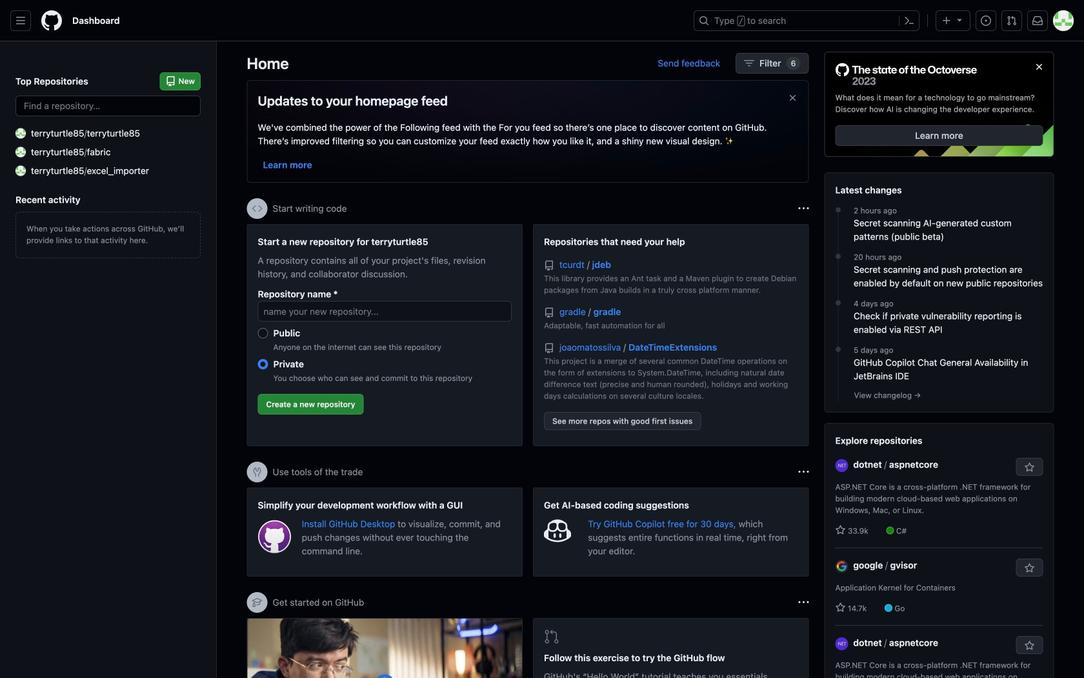 Task type: describe. For each thing, give the bounding box(es) containing it.
1 @dotnet profile image from the top
[[836, 459, 849, 472]]

repositories that need your help element
[[533, 224, 810, 446]]

what is github? image
[[248, 619, 522, 678]]

git pull request image inside try the github flow element
[[544, 629, 560, 645]]

repo image
[[544, 308, 555, 318]]

fabric image
[[15, 147, 26, 157]]

close image
[[1035, 62, 1045, 72]]

name your new repository... text field
[[258, 301, 512, 322]]

Find a repository… text field
[[15, 96, 201, 116]]

explore repositories navigation
[[825, 423, 1055, 678]]

triangle down image
[[955, 15, 965, 25]]

1 dot fill image from the top
[[834, 251, 844, 262]]

Top Repositories search field
[[15, 96, 201, 116]]

why am i seeing this? image for repositories that need your help element
[[799, 203, 810, 214]]

github desktop image
[[258, 520, 292, 554]]

tools image
[[252, 467, 263, 477]]

github logo image
[[836, 63, 978, 87]]

star this repository image for star image
[[1025, 563, 1036, 574]]

@google profile image
[[836, 560, 849, 573]]

star image
[[836, 603, 846, 613]]

issue opened image
[[982, 15, 992, 26]]



Task type: locate. For each thing, give the bounding box(es) containing it.
repo image
[[544, 261, 555, 271], [544, 343, 555, 354]]

1 repo image from the top
[[544, 261, 555, 271]]

x image
[[788, 93, 799, 103]]

1 vertical spatial @dotnet profile image
[[836, 637, 849, 650]]

1 dot fill image from the top
[[834, 205, 844, 215]]

0 vertical spatial git pull request image
[[1007, 15, 1018, 26]]

star this repository image
[[1025, 462, 1036, 473], [1025, 563, 1036, 574], [1025, 641, 1036, 651]]

code image
[[252, 203, 263, 214]]

1 vertical spatial star this repository image
[[1025, 563, 1036, 574]]

terryturtle85 image
[[15, 128, 26, 139]]

1 why am i seeing this? image from the top
[[799, 203, 810, 214]]

0 vertical spatial star this repository image
[[1025, 462, 1036, 473]]

0 vertical spatial dot fill image
[[834, 251, 844, 262]]

star image
[[836, 525, 846, 535]]

1 vertical spatial git pull request image
[[544, 629, 560, 645]]

homepage image
[[41, 10, 62, 31]]

3 star this repository image from the top
[[1025, 641, 1036, 651]]

None radio
[[258, 328, 268, 338], [258, 359, 268, 369], [258, 328, 268, 338], [258, 359, 268, 369]]

why am i seeing this? image
[[799, 597, 810, 608]]

0 vertical spatial dot fill image
[[834, 205, 844, 215]]

start a new repository element
[[247, 224, 523, 446]]

1 vertical spatial repo image
[[544, 343, 555, 354]]

1 vertical spatial why am i seeing this? image
[[799, 467, 810, 477]]

repo image down repo icon
[[544, 343, 555, 354]]

0 vertical spatial why am i seeing this? image
[[799, 203, 810, 214]]

filter image
[[745, 58, 755, 68]]

0 horizontal spatial git pull request image
[[544, 629, 560, 645]]

git pull request image
[[1007, 15, 1018, 26], [544, 629, 560, 645]]

explore element
[[825, 52, 1055, 678]]

dot fill image
[[834, 205, 844, 215], [834, 344, 844, 355]]

star this repository image for star icon
[[1025, 462, 1036, 473]]

command palette image
[[905, 15, 915, 26]]

repo image up repo icon
[[544, 261, 555, 271]]

2 why am i seeing this? image from the top
[[799, 467, 810, 477]]

0 vertical spatial repo image
[[544, 261, 555, 271]]

excel_importer image
[[15, 166, 26, 176]]

2 star this repository image from the top
[[1025, 563, 1036, 574]]

1 vertical spatial dot fill image
[[834, 298, 844, 308]]

1 vertical spatial dot fill image
[[834, 344, 844, 355]]

why am i seeing this? image for get ai-based coding suggestions element
[[799, 467, 810, 477]]

dot fill image
[[834, 251, 844, 262], [834, 298, 844, 308]]

notifications image
[[1033, 15, 1044, 26]]

2 @dotnet profile image from the top
[[836, 637, 849, 650]]

2 dot fill image from the top
[[834, 344, 844, 355]]

2 vertical spatial star this repository image
[[1025, 641, 1036, 651]]

1 horizontal spatial git pull request image
[[1007, 15, 1018, 26]]

simplify your development workflow with a gui element
[[247, 488, 523, 577]]

1 star this repository image from the top
[[1025, 462, 1036, 473]]

what is github? element
[[247, 618, 523, 678]]

@dotnet profile image
[[836, 459, 849, 472], [836, 637, 849, 650]]

get ai-based coding suggestions element
[[533, 488, 810, 577]]

mortar board image
[[252, 597, 263, 608]]

2 repo image from the top
[[544, 343, 555, 354]]

0 vertical spatial @dotnet profile image
[[836, 459, 849, 472]]

2 dot fill image from the top
[[834, 298, 844, 308]]

plus image
[[942, 15, 953, 26]]

why am i seeing this? image
[[799, 203, 810, 214], [799, 467, 810, 477]]

try the github flow element
[[533, 618, 810, 678]]



Task type: vqa. For each thing, say whether or not it's contained in the screenshot.
Rectangle.xcodeproj link
no



